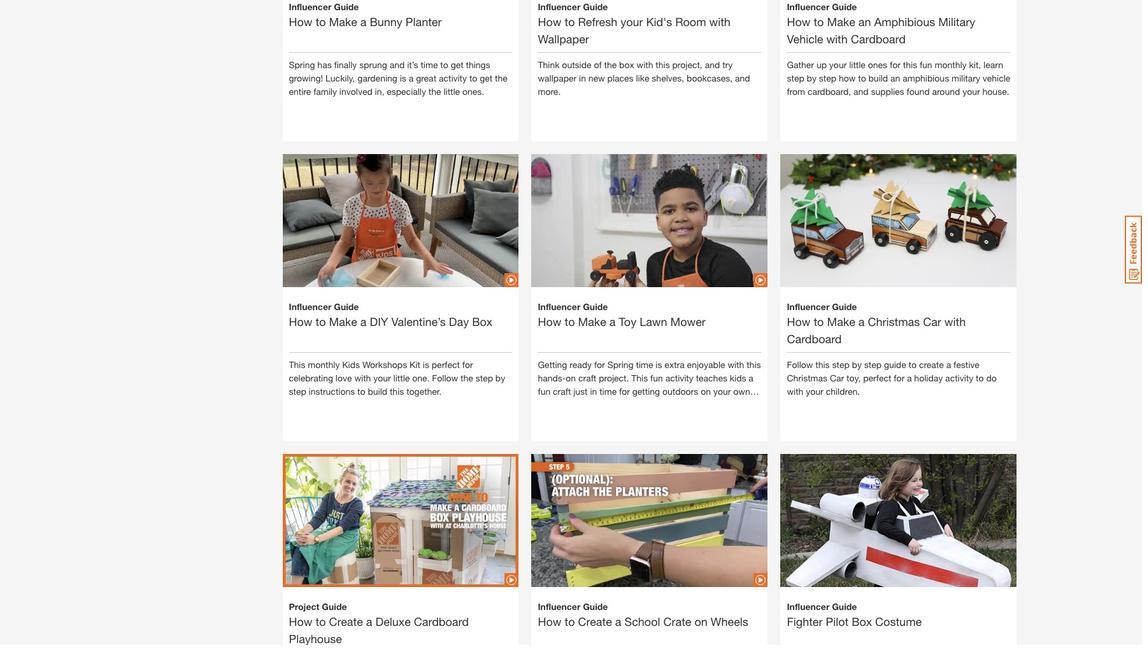 Task type: vqa. For each thing, say whether or not it's contained in the screenshot.
)
no



Task type: locate. For each thing, give the bounding box(es) containing it.
wheels
[[711, 615, 749, 629]]

1 horizontal spatial cardboard
[[787, 332, 842, 346]]

time up great
[[421, 59, 438, 70]]

and right bookcases,
[[736, 72, 751, 83]]

create inside project guide how to create a deluxe cardboard playhouse
[[329, 615, 363, 629]]

0 horizontal spatial is
[[400, 72, 407, 83]]

to inside influencer guide how to make a diy valentine's day box
[[316, 315, 326, 329]]

a left diy
[[361, 315, 367, 329]]

military
[[952, 72, 981, 83]]

spring up project.
[[608, 359, 634, 370]]

0 horizontal spatial get
[[451, 59, 464, 70]]

for down day
[[463, 359, 473, 370]]

create
[[329, 615, 363, 629], [578, 615, 612, 629]]

1 horizontal spatial monthly
[[935, 59, 967, 70]]

0 horizontal spatial perfect
[[432, 359, 460, 370]]

places
[[608, 72, 634, 83]]

step right one.
[[476, 373, 493, 383]]

influencer for how to make a toy lawn mower
[[538, 301, 581, 312]]

guide inside influencer guide how to make a toy lawn mower
[[583, 301, 608, 312]]

try
[[723, 59, 733, 70]]

amphibious
[[875, 14, 936, 28]]

0 vertical spatial fun
[[920, 59, 933, 70]]

on
[[566, 373, 576, 383], [701, 386, 711, 397], [695, 615, 708, 629]]

luckily,
[[326, 72, 355, 83]]

project,
[[673, 59, 703, 70]]

0 horizontal spatial box
[[472, 315, 493, 329]]

0 horizontal spatial time
[[421, 59, 438, 70]]

fighter pilot box costume image
[[781, 432, 1018, 646]]

gather
[[787, 59, 815, 70]]

is inside spring has finally sprung and it's time to get things growing! luckily, gardening is a great activity to get the entire family involved in, especially the little ones.
[[400, 72, 407, 83]]

with inside this monthly kids workshops kit is perfect for celebrating love with your little one. follow the step by step instructions to build this together.
[[355, 373, 371, 383]]

guide for diy
[[334, 301, 359, 312]]

0 horizontal spatial in
[[579, 72, 586, 83]]

little up how
[[850, 59, 866, 70]]

how
[[289, 14, 313, 28], [538, 14, 562, 28], [787, 14, 811, 28], [289, 315, 313, 329], [538, 315, 562, 329], [787, 315, 811, 329], [289, 615, 313, 629], [538, 615, 562, 629]]

in right the just
[[590, 386, 597, 397]]

influencer guide how to make a christmas car with cardboard
[[787, 301, 966, 346]]

spring inside getting ready for spring time is extra enjoyable with this hands-on craft project. this fun activity teaches kids a fun craft just in time for getting outdoors on your own lawn.
[[608, 359, 634, 370]]

on down the teaches
[[701, 386, 711, 397]]

0 vertical spatial monthly
[[935, 59, 967, 70]]

cardboard,
[[808, 86, 852, 97]]

the down great
[[429, 86, 441, 97]]

create up playhouse
[[329, 615, 363, 629]]

1 horizontal spatial build
[[869, 72, 889, 83]]

christmas up guide
[[868, 315, 920, 329]]

cardboard right deluxe
[[414, 615, 469, 629]]

0 horizontal spatial cardboard
[[414, 615, 469, 629]]

1 vertical spatial in
[[590, 386, 597, 397]]

diy
[[370, 315, 388, 329]]

guide inside influencer guide how to make an amphibious military vehicle with cardboard
[[833, 1, 858, 12]]

your left kid's
[[621, 14, 643, 28]]

lawn
[[640, 315, 668, 329]]

in left new
[[579, 72, 586, 83]]

little left ones.
[[444, 86, 460, 97]]

kit,
[[970, 59, 982, 70]]

to
[[316, 14, 326, 28], [565, 14, 575, 28], [814, 14, 824, 28], [441, 59, 449, 70], [470, 72, 478, 83], [859, 72, 867, 83], [316, 315, 326, 329], [565, 315, 575, 329], [814, 315, 824, 329], [909, 359, 917, 370], [977, 373, 984, 383], [358, 386, 366, 397], [316, 615, 326, 629], [565, 615, 575, 629]]

0 horizontal spatial monthly
[[308, 359, 340, 370]]

your left children. at the right bottom of the page
[[806, 386, 824, 397]]

perfect inside follow this step by step guide to create a festive christmas car toy, perfect for a holiday activity to do with your children.
[[864, 373, 892, 383]]

perfect right kit
[[432, 359, 460, 370]]

car up children. at the right bottom of the page
[[830, 373, 845, 383]]

car inside influencer guide how to make a christmas car with cardboard
[[924, 315, 942, 329]]

0 horizontal spatial fun
[[538, 386, 551, 397]]

guide inside influencer guide how to make a bunny planter
[[334, 1, 359, 12]]

this left together.
[[390, 386, 404, 397]]

0 vertical spatial build
[[869, 72, 889, 83]]

car inside follow this step by step guide to create a festive christmas car toy, perfect for a holiday activity to do with your children.
[[830, 373, 845, 383]]

make up how
[[828, 14, 856, 28]]

2 horizontal spatial time
[[636, 359, 654, 370]]

make inside influencer guide how to make a diy valentine's day box
[[329, 315, 357, 329]]

guide inside influencer guide how to refresh your kid's room with wallpaper
[[583, 1, 608, 12]]

build down workshops
[[368, 386, 388, 397]]

with up like
[[637, 59, 654, 70]]

influencer
[[289, 1, 332, 12], [538, 1, 581, 12], [787, 1, 830, 12], [289, 301, 332, 312], [538, 301, 581, 312], [787, 301, 830, 312], [538, 601, 581, 612], [787, 601, 830, 612]]

monthly up celebrating
[[308, 359, 340, 370]]

1 horizontal spatial car
[[924, 315, 942, 329]]

1 vertical spatial car
[[830, 373, 845, 383]]

an inside gather up your little ones for this fun monthly kit, learn step by step how to build an amphibious military vehicle from cardboard, and supplies found around your house.
[[891, 72, 901, 83]]

own
[[734, 386, 751, 397]]

time down project.
[[600, 386, 617, 397]]

how inside influencer guide how to make a christmas car with cardboard
[[787, 315, 811, 329]]

2 horizontal spatial by
[[853, 359, 862, 370]]

a down it's at the top of page
[[409, 72, 414, 83]]

and up bookcases,
[[705, 59, 720, 70]]

build down ones
[[869, 72, 889, 83]]

fun
[[920, 59, 933, 70], [651, 373, 663, 383], [538, 386, 551, 397]]

the
[[605, 59, 617, 70], [495, 72, 508, 83], [429, 86, 441, 97], [461, 373, 473, 383]]

create for school
[[578, 615, 612, 629]]

influencer inside influencer guide how to refresh your kid's room with wallpaper
[[538, 1, 581, 12]]

0 vertical spatial an
[[859, 14, 872, 28]]

guide inside influencer guide how to make a diy valentine's day box
[[334, 301, 359, 312]]

festive
[[954, 359, 980, 370]]

fun up getting
[[651, 373, 663, 383]]

guide
[[334, 1, 359, 12], [583, 1, 608, 12], [833, 1, 858, 12], [334, 301, 359, 312], [583, 301, 608, 312], [833, 301, 858, 312], [322, 601, 347, 612], [583, 601, 608, 612], [833, 601, 858, 612]]

1 horizontal spatial create
[[578, 615, 612, 629]]

follow inside follow this step by step guide to create a festive christmas car toy, perfect for a holiday activity to do with your children.
[[787, 359, 814, 370]]

to inside influencer guide how to create a school crate on wheels
[[565, 615, 575, 629]]

a left bunny
[[361, 14, 367, 28]]

0 vertical spatial perfect
[[432, 359, 460, 370]]

for down guide
[[894, 373, 905, 383]]

this inside this monthly kids workshops kit is perfect for celebrating love with your little one. follow the step by step instructions to build this together.
[[390, 386, 404, 397]]

1 vertical spatial follow
[[432, 373, 458, 383]]

this up children. at the right bottom of the page
[[816, 359, 830, 370]]

this inside this monthly kids workshops kit is perfect for celebrating love with your little one. follow the step by step instructions to build this together.
[[289, 359, 306, 370]]

and left it's at the top of page
[[390, 59, 405, 70]]

craft down ready
[[579, 373, 597, 383]]

with inside influencer guide how to make an amphibious military vehicle with cardboard
[[827, 32, 848, 46]]

things
[[466, 59, 491, 70]]

with up festive
[[945, 315, 966, 329]]

a inside getting ready for spring time is extra enjoyable with this hands-on craft project. this fun activity teaches kids a fun craft just in time for getting outdoors on your own lawn.
[[749, 373, 754, 383]]

like
[[636, 72, 650, 83]]

2 vertical spatial by
[[496, 373, 506, 383]]

0 horizontal spatial follow
[[432, 373, 458, 383]]

for right ones
[[890, 59, 901, 70]]

1 vertical spatial little
[[444, 86, 460, 97]]

to inside influencer guide how to make a bunny planter
[[316, 14, 326, 28]]

1 horizontal spatial an
[[891, 72, 901, 83]]

influencer for how to refresh your kid's room with wallpaper
[[538, 1, 581, 12]]

with inside think outside of the box with this project, and try wallpaper in new places like shelves, bookcases, and more.
[[637, 59, 654, 70]]

build inside this monthly kids workshops kit is perfect for celebrating love with your little one. follow the step by step instructions to build this together.
[[368, 386, 388, 397]]

to inside influencer guide how to make an amphibious military vehicle with cardboard
[[814, 14, 824, 28]]

how inside influencer guide how to make a toy lawn mower
[[538, 315, 562, 329]]

your down workshops
[[374, 373, 391, 383]]

make for amphibious
[[828, 14, 856, 28]]

2 vertical spatial on
[[695, 615, 708, 629]]

guide for amphibious
[[833, 1, 858, 12]]

activity up outdoors
[[666, 373, 694, 383]]

teaches
[[696, 373, 728, 383]]

with right room
[[710, 14, 731, 28]]

how inside influencer guide how to make a diy valentine's day box
[[289, 315, 313, 329]]

this up celebrating
[[289, 359, 306, 370]]

by down up
[[807, 72, 817, 83]]

the right the 'of' at the right of the page
[[605, 59, 617, 70]]

1 vertical spatial an
[[891, 72, 901, 83]]

influencer guide how to make a toy lawn mower
[[538, 301, 706, 329]]

this up 'shelves,'
[[656, 59, 670, 70]]

make
[[329, 14, 357, 28], [828, 14, 856, 28], [329, 315, 357, 329], [578, 315, 607, 329], [828, 315, 856, 329]]

spring
[[289, 59, 315, 70], [608, 359, 634, 370]]

make inside influencer guide how to make an amphibious military vehicle with cardboard
[[828, 14, 856, 28]]

your up how
[[830, 59, 847, 70]]

spring up growing!
[[289, 59, 315, 70]]

for inside follow this step by step guide to create a festive christmas car toy, perfect for a holiday activity to do with your children.
[[894, 373, 905, 383]]

by up toy,
[[853, 359, 862, 370]]

lawn.
[[538, 399, 559, 410]]

this up amphibious
[[904, 59, 918, 70]]

get
[[451, 59, 464, 70], [480, 72, 493, 83]]

0 horizontal spatial activity
[[439, 72, 467, 83]]

0 vertical spatial time
[[421, 59, 438, 70]]

create inside influencer guide how to create a school crate on wheels
[[578, 615, 612, 629]]

for right ready
[[595, 359, 605, 370]]

with up 'kids'
[[728, 359, 745, 370]]

this inside getting ready for spring time is extra enjoyable with this hands-on craft project. this fun activity teaches kids a fun craft just in time for getting outdoors on your own lawn.
[[747, 359, 761, 370]]

2 horizontal spatial activity
[[946, 373, 974, 383]]

new
[[589, 72, 605, 83]]

hands-
[[538, 373, 566, 383]]

christmas up children. at the right bottom of the page
[[787, 373, 828, 383]]

make up toy,
[[828, 315, 856, 329]]

1 horizontal spatial spring
[[608, 359, 634, 370]]

a right create
[[947, 359, 952, 370]]

a right 'kids'
[[749, 373, 754, 383]]

0 vertical spatial christmas
[[868, 315, 920, 329]]

0 horizontal spatial an
[[859, 14, 872, 28]]

1 horizontal spatial craft
[[579, 373, 597, 383]]

0 horizontal spatial christmas
[[787, 373, 828, 383]]

the right one.
[[461, 373, 473, 383]]

get down things
[[480, 72, 493, 83]]

fun up amphibious
[[920, 59, 933, 70]]

1 vertical spatial cardboard
[[787, 332, 842, 346]]

make inside influencer guide how to make a bunny planter
[[329, 14, 357, 28]]

this
[[289, 359, 306, 370], [632, 373, 648, 383]]

how to make a toy lawn mower image
[[532, 132, 768, 310]]

kid's
[[647, 14, 673, 28]]

for down project.
[[620, 386, 630, 397]]

create left school
[[578, 615, 612, 629]]

1 vertical spatial perfect
[[864, 373, 892, 383]]

1 horizontal spatial get
[[480, 72, 493, 83]]

2 vertical spatial little
[[394, 373, 410, 383]]

guide inside influencer guide how to make a christmas car with cardboard
[[833, 301, 858, 312]]

with left children. at the right bottom of the page
[[787, 386, 804, 397]]

with inside influencer guide how to refresh your kid's room with wallpaper
[[710, 14, 731, 28]]

1 horizontal spatial little
[[444, 86, 460, 97]]

monthly
[[935, 59, 967, 70], [308, 359, 340, 370]]

make left toy
[[578, 315, 607, 329]]

1 vertical spatial monthly
[[308, 359, 340, 370]]

1 vertical spatial this
[[632, 373, 648, 383]]

a inside influencer guide how to make a christmas car with cardboard
[[859, 315, 865, 329]]

with down kids
[[355, 373, 371, 383]]

your
[[621, 14, 643, 28], [830, 59, 847, 70], [963, 86, 981, 97], [374, 373, 391, 383], [714, 386, 731, 397], [806, 386, 824, 397]]

car up create
[[924, 315, 942, 329]]

0 vertical spatial cardboard
[[851, 32, 906, 46]]

1 horizontal spatial in
[[590, 386, 597, 397]]

an left "amphibious"
[[859, 14, 872, 28]]

by left "hands-"
[[496, 373, 506, 383]]

and
[[390, 59, 405, 70], [705, 59, 720, 70], [736, 72, 751, 83], [854, 86, 869, 97]]

1 horizontal spatial fun
[[651, 373, 663, 383]]

0 vertical spatial this
[[289, 359, 306, 370]]

1 vertical spatial by
[[853, 359, 862, 370]]

2 vertical spatial cardboard
[[414, 615, 469, 629]]

guide for bunny
[[334, 1, 359, 12]]

feedback link image
[[1126, 215, 1143, 284]]

cardboard inside influencer guide how to make an amphibious military vehicle with cardboard
[[851, 32, 906, 46]]

getting
[[538, 359, 568, 370]]

influencer guide how to refresh your kid's room with wallpaper
[[538, 1, 731, 46]]

1 vertical spatial spring
[[608, 359, 634, 370]]

box
[[620, 59, 635, 70]]

step up cardboard,
[[820, 72, 837, 83]]

by inside gather up your little ones for this fun monthly kit, learn step by step how to build an amphibious military vehicle from cardboard, and supplies found around your house.
[[807, 72, 817, 83]]

growing!
[[289, 72, 323, 83]]

mower
[[671, 315, 706, 329]]

0 vertical spatial get
[[451, 59, 464, 70]]

deluxe
[[376, 615, 411, 629]]

activity up ones.
[[439, 72, 467, 83]]

how inside influencer guide how to make an amphibious military vehicle with cardboard
[[787, 14, 811, 28]]

1 vertical spatial box
[[852, 615, 873, 629]]

on up the just
[[566, 373, 576, 383]]

make inside influencer guide how to make a christmas car with cardboard
[[828, 315, 856, 329]]

1 horizontal spatial is
[[423, 359, 430, 370]]

craft down "hands-"
[[553, 386, 571, 397]]

this inside getting ready for spring time is extra enjoyable with this hands-on craft project. this fun activity teaches kids a fun craft just in time for getting outdoors on your own lawn.
[[632, 373, 648, 383]]

make left diy
[[329, 315, 357, 329]]

0 horizontal spatial build
[[368, 386, 388, 397]]

influencer inside influencer guide fighter pilot box costume
[[787, 601, 830, 612]]

activity inside getting ready for spring time is extra enjoyable with this hands-on craft project. this fun activity teaches kids a fun craft just in time for getting outdoors on your own lawn.
[[666, 373, 694, 383]]

cardboard up children. at the right bottom of the page
[[787, 332, 842, 346]]

how for how to make a toy lawn mower
[[538, 315, 562, 329]]

crate
[[664, 615, 692, 629]]

craft
[[579, 373, 597, 383], [553, 386, 571, 397]]

0 horizontal spatial this
[[289, 359, 306, 370]]

gardening
[[358, 72, 398, 83]]

guide inside influencer guide how to create a school crate on wheels
[[583, 601, 608, 612]]

1 horizontal spatial box
[[852, 615, 873, 629]]

more.
[[538, 86, 561, 97]]

cardboard inside project guide how to create a deluxe cardboard playhouse
[[414, 615, 469, 629]]

is for how to make a diy valentine's day box
[[423, 359, 430, 370]]

1 horizontal spatial christmas
[[868, 315, 920, 329]]

activity inside spring has finally sprung and it's time to get things growing! luckily, gardening is a great activity to get the entire family involved in, especially the little ones.
[[439, 72, 467, 83]]

just
[[574, 386, 588, 397]]

1 vertical spatial get
[[480, 72, 493, 83]]

0 horizontal spatial car
[[830, 373, 845, 383]]

0 horizontal spatial spring
[[289, 59, 315, 70]]

has
[[318, 59, 332, 70]]

a inside influencer guide how to make a diy valentine's day box
[[361, 315, 367, 329]]

wallpaper
[[538, 32, 589, 46]]

2 horizontal spatial fun
[[920, 59, 933, 70]]

with inside influencer guide how to make a christmas car with cardboard
[[945, 315, 966, 329]]

guide
[[885, 359, 907, 370]]

in
[[579, 72, 586, 83], [590, 386, 597, 397]]

valentine's
[[392, 315, 446, 329]]

influencer inside influencer guide how to make a christmas car with cardboard
[[787, 301, 830, 312]]

2 create from the left
[[578, 615, 612, 629]]

is inside this monthly kids workshops kit is perfect for celebrating love with your little one. follow the step by step instructions to build this together.
[[423, 359, 430, 370]]

this up getting
[[632, 373, 648, 383]]

influencer guide fighter pilot box costume
[[787, 601, 922, 629]]

1 create from the left
[[329, 615, 363, 629]]

little
[[850, 59, 866, 70], [444, 86, 460, 97], [394, 373, 410, 383]]

0 vertical spatial box
[[472, 315, 493, 329]]

1 horizontal spatial by
[[807, 72, 817, 83]]

influencer for how to make a christmas car with cardboard
[[787, 301, 830, 312]]

2 horizontal spatial cardboard
[[851, 32, 906, 46]]

christmas inside follow this step by step guide to create a festive christmas car toy, perfect for a holiday activity to do with your children.
[[787, 373, 828, 383]]

in inside getting ready for spring time is extra enjoyable with this hands-on craft project. this fun activity teaches kids a fun craft just in time for getting outdoors on your own lawn.
[[590, 386, 597, 397]]

supplies
[[872, 86, 905, 97]]

especially
[[387, 86, 426, 97]]

0 vertical spatial in
[[579, 72, 586, 83]]

think outside of the box with this project, and try wallpaper in new places like shelves, bookcases, and more.
[[538, 59, 751, 97]]

make inside influencer guide how to make a toy lawn mower
[[578, 315, 607, 329]]

with up up
[[827, 32, 848, 46]]

1 vertical spatial build
[[368, 386, 388, 397]]

to inside this monthly kids workshops kit is perfect for celebrating love with your little one. follow the step by step instructions to build this together.
[[358, 386, 366, 397]]

a left holiday
[[908, 373, 912, 383]]

time up getting
[[636, 359, 654, 370]]

an up the supplies
[[891, 72, 901, 83]]

spring has finally sprung and it's time to get things growing! luckily, gardening is a great activity to get the entire family involved in, especially the little ones.
[[289, 59, 508, 97]]

and down how
[[854, 86, 869, 97]]

box right day
[[472, 315, 493, 329]]

1 horizontal spatial follow
[[787, 359, 814, 370]]

cardboard up ones
[[851, 32, 906, 46]]

a left school
[[616, 615, 622, 629]]

0 vertical spatial follow
[[787, 359, 814, 370]]

0 vertical spatial little
[[850, 59, 866, 70]]

this inside think outside of the box with this project, and try wallpaper in new places like shelves, bookcases, and more.
[[656, 59, 670, 70]]

activity inside follow this step by step guide to create a festive christmas car toy, perfect for a holiday activity to do with your children.
[[946, 373, 974, 383]]

0 horizontal spatial by
[[496, 373, 506, 383]]

make for christmas
[[828, 315, 856, 329]]

to inside project guide how to create a deluxe cardboard playhouse
[[316, 615, 326, 629]]

0 horizontal spatial craft
[[553, 386, 571, 397]]

is up the especially
[[400, 72, 407, 83]]

1 horizontal spatial this
[[632, 373, 648, 383]]

make for diy
[[329, 315, 357, 329]]

by inside follow this step by step guide to create a festive christmas car toy, perfect for a holiday activity to do with your children.
[[853, 359, 862, 370]]

a left deluxe
[[366, 615, 373, 629]]

fighter
[[787, 615, 823, 629]]

a
[[361, 14, 367, 28], [409, 72, 414, 83], [361, 315, 367, 329], [610, 315, 616, 329], [859, 315, 865, 329], [947, 359, 952, 370], [749, 373, 754, 383], [908, 373, 912, 383], [366, 615, 373, 629], [616, 615, 622, 629]]

2 horizontal spatial little
[[850, 59, 866, 70]]

fun inside gather up your little ones for this fun monthly kit, learn step by step how to build an amphibious military vehicle from cardboard, and supplies found around your house.
[[920, 59, 933, 70]]

a left toy
[[610, 315, 616, 329]]

1 horizontal spatial time
[[600, 386, 617, 397]]

your inside getting ready for spring time is extra enjoyable with this hands-on craft project. this fun activity teaches kids a fun craft just in time for getting outdoors on your own lawn.
[[714, 386, 731, 397]]

0 vertical spatial car
[[924, 315, 942, 329]]

on right 'crate'
[[695, 615, 708, 629]]

influencer inside influencer guide how to make a diy valentine's day box
[[289, 301, 332, 312]]

1 horizontal spatial activity
[[666, 373, 694, 383]]

is left extra
[[656, 359, 663, 370]]

1 horizontal spatial perfect
[[864, 373, 892, 383]]

0 vertical spatial spring
[[289, 59, 315, 70]]

this inside gather up your little ones for this fun monthly kit, learn step by step how to build an amphibious military vehicle from cardboard, and supplies found around your house.
[[904, 59, 918, 70]]

your down the teaches
[[714, 386, 731, 397]]

little down kit
[[394, 373, 410, 383]]

christmas
[[868, 315, 920, 329], [787, 373, 828, 383]]

0 horizontal spatial create
[[329, 615, 363, 629]]

0 horizontal spatial little
[[394, 373, 410, 383]]

2 horizontal spatial is
[[656, 359, 663, 370]]

a up toy,
[[859, 315, 865, 329]]

by
[[807, 72, 817, 83], [853, 359, 862, 370], [496, 373, 506, 383]]

bookcases,
[[687, 72, 733, 83]]

the left the wallpaper
[[495, 72, 508, 83]]

how inside influencer guide how to refresh your kid's room with wallpaper
[[538, 14, 562, 28]]

get left things
[[451, 59, 464, 70]]

getting
[[633, 386, 660, 397]]

for
[[890, 59, 901, 70], [463, 359, 473, 370], [595, 359, 605, 370], [894, 373, 905, 383], [620, 386, 630, 397]]

activity for lawn
[[666, 373, 694, 383]]

influencer inside influencer guide how to make a bunny planter
[[289, 1, 332, 12]]

influencer inside influencer guide how to make an amphibious military vehicle with cardboard
[[787, 1, 830, 12]]

an
[[859, 14, 872, 28], [891, 72, 901, 83]]

fun up lawn.
[[538, 386, 551, 397]]

is inside getting ready for spring time is extra enjoyable with this hands-on craft project. this fun activity teaches kids a fun craft just in time for getting outdoors on your own lawn.
[[656, 359, 663, 370]]

with inside follow this step by step guide to create a festive christmas car toy, perfect for a holiday activity to do with your children.
[[787, 386, 804, 397]]

house.
[[983, 86, 1010, 97]]

is right kit
[[423, 359, 430, 370]]

step down celebrating
[[289, 386, 306, 397]]

0 vertical spatial by
[[807, 72, 817, 83]]

make left bunny
[[329, 14, 357, 28]]

cardboard
[[851, 32, 906, 46], [787, 332, 842, 346], [414, 615, 469, 629]]

perfect down guide
[[864, 373, 892, 383]]

activity down festive
[[946, 373, 974, 383]]

step
[[787, 72, 805, 83], [820, 72, 837, 83], [833, 359, 850, 370], [865, 359, 882, 370], [476, 373, 493, 383], [289, 386, 306, 397]]

box right pilot
[[852, 615, 873, 629]]

your down military
[[963, 86, 981, 97]]

1 vertical spatial christmas
[[787, 373, 828, 383]]



Task type: describe. For each thing, give the bounding box(es) containing it.
think
[[538, 59, 560, 70]]

little inside gather up your little ones for this fun monthly kit, learn step by step how to build an amphibious military vehicle from cardboard, and supplies found around your house.
[[850, 59, 866, 70]]

outdoors
[[663, 386, 699, 397]]

project
[[289, 601, 320, 612]]

guide for christmas
[[833, 301, 858, 312]]

influencer for how to make a diy valentine's day box
[[289, 301, 332, 312]]

this monthly kids workshops kit is perfect for celebrating love with your little one. follow the step by step instructions to build this together.
[[289, 359, 506, 397]]

the inside think outside of the box with this project, and try wallpaper in new places like shelves, bookcases, and more.
[[605, 59, 617, 70]]

make for toy
[[578, 315, 607, 329]]

how to make a diy valentine's day box image
[[283, 132, 519, 310]]

monthly inside gather up your little ones for this fun monthly kit, learn step by step how to build an amphibious military vehicle from cardboard, and supplies found around your house.
[[935, 59, 967, 70]]

is for how to make a toy lawn mower
[[656, 359, 663, 370]]

sprung
[[360, 59, 387, 70]]

step up from
[[787, 72, 805, 83]]

this inside follow this step by step guide to create a festive christmas car toy, perfect for a holiday activity to do with your children.
[[816, 359, 830, 370]]

outside
[[562, 59, 592, 70]]

toy,
[[847, 373, 861, 383]]

from
[[787, 86, 806, 97]]

up
[[817, 59, 827, 70]]

room
[[676, 14, 707, 28]]

how for how to make an amphibious military vehicle with cardboard
[[787, 14, 811, 28]]

make for bunny
[[329, 14, 357, 28]]

little inside this monthly kids workshops kit is perfect for celebrating love with your little one. follow the step by step instructions to build this together.
[[394, 373, 410, 383]]

guide for toy
[[583, 301, 608, 312]]

how for how to make a diy valentine's day box
[[289, 315, 313, 329]]

to inside influencer guide how to refresh your kid's room with wallpaper
[[565, 14, 575, 28]]

and inside spring has finally sprung and it's time to get things growing! luckily, gardening is a great activity to get the entire family involved in, especially the little ones.
[[390, 59, 405, 70]]

kids
[[342, 359, 360, 370]]

follow inside this monthly kids workshops kit is perfect for celebrating love with your little one. follow the step by step instructions to build this together.
[[432, 373, 458, 383]]

love
[[336, 373, 352, 383]]

planter
[[406, 14, 442, 28]]

how to create a school crate on wheels image
[[532, 432, 768, 610]]

project.
[[599, 373, 629, 383]]

a inside influencer guide how to make a bunny planter
[[361, 14, 367, 28]]

your inside this monthly kids workshops kit is perfect for celebrating love with your little one. follow the step by step instructions to build this together.
[[374, 373, 391, 383]]

how for how to refresh your kid's room with wallpaper
[[538, 14, 562, 28]]

a inside influencer guide how to make a toy lawn mower
[[610, 315, 616, 329]]

costume
[[876, 615, 922, 629]]

influencer guide how to make a diy valentine's day box
[[289, 301, 493, 329]]

playhouse
[[289, 632, 342, 646]]

create
[[920, 359, 944, 370]]

extra
[[665, 359, 685, 370]]

gather up your little ones for this fun monthly kit, learn step by step how to build an amphibious military vehicle from cardboard, and supplies found around your house.
[[787, 59, 1011, 97]]

getting ready for spring time is extra enjoyable with this hands-on craft project. this fun activity teaches kids a fun craft just in time for getting outdoors on your own lawn.
[[538, 359, 761, 410]]

the inside this monthly kids workshops kit is perfect for celebrating love with your little one. follow the step by step instructions to build this together.
[[461, 373, 473, 383]]

of
[[594, 59, 602, 70]]

your inside influencer guide how to refresh your kid's room with wallpaper
[[621, 14, 643, 28]]

little inside spring has finally sprung and it's time to get things growing! luckily, gardening is a great activity to get the entire family involved in, especially the little ones.
[[444, 86, 460, 97]]

pilot
[[826, 615, 849, 629]]

ready
[[570, 359, 592, 370]]

how for how to make a christmas car with cardboard
[[787, 315, 811, 329]]

1 vertical spatial craft
[[553, 386, 571, 397]]

influencer inside influencer guide how to create a school crate on wheels
[[538, 601, 581, 612]]

0 vertical spatial craft
[[579, 373, 597, 383]]

spring inside spring has finally sprung and it's time to get things growing! luckily, gardening is a great activity to get the entire family involved in, especially the little ones.
[[289, 59, 315, 70]]

for inside gather up your little ones for this fun monthly kit, learn step by step how to build an amphibious military vehicle from cardboard, and supplies found around your house.
[[890, 59, 901, 70]]

a inside spring has finally sprung and it's time to get things growing! luckily, gardening is a great activity to get the entire family involved in, especially the little ones.
[[409, 72, 414, 83]]

how
[[839, 72, 856, 83]]

children.
[[826, 386, 861, 397]]

cardboard inside influencer guide how to make a christmas car with cardboard
[[787, 332, 842, 346]]

box inside influencer guide fighter pilot box costume
[[852, 615, 873, 629]]

entire
[[289, 86, 311, 97]]

amphibious
[[903, 72, 950, 83]]

around
[[933, 86, 961, 97]]

learn
[[984, 59, 1004, 70]]

to inside gather up your little ones for this fun monthly kit, learn step by step how to build an amphibious military vehicle from cardboard, and supplies found around your house.
[[859, 72, 867, 83]]

0 vertical spatial on
[[566, 373, 576, 383]]

kit
[[410, 359, 421, 370]]

vehicle
[[983, 72, 1011, 83]]

an inside influencer guide how to make an amphibious military vehicle with cardboard
[[859, 14, 872, 28]]

guide for school
[[583, 601, 608, 612]]

military
[[939, 14, 976, 28]]

build inside gather up your little ones for this fun monthly kit, learn step by step how to build an amphibious military vehicle from cardboard, and supplies found around your house.
[[869, 72, 889, 83]]

great
[[416, 72, 437, 83]]

in,
[[375, 86, 385, 97]]

ones.
[[463, 86, 485, 97]]

how to make a christmas car with cardboard image
[[781, 132, 1018, 290]]

family
[[314, 86, 337, 97]]

activity for planter
[[439, 72, 467, 83]]

time inside spring has finally sprung and it's time to get things growing! luckily, gardening is a great activity to get the entire family involved in, especially the little ones.
[[421, 59, 438, 70]]

to inside influencer guide how to make a toy lawn mower
[[565, 315, 575, 329]]

for inside this monthly kids workshops kit is perfect for celebrating love with your little one. follow the step by step instructions to build this together.
[[463, 359, 473, 370]]

christmas inside influencer guide how to make a christmas car with cardboard
[[868, 315, 920, 329]]

guide inside influencer guide fighter pilot box costume
[[833, 601, 858, 612]]

do
[[987, 373, 997, 383]]

step up toy,
[[833, 359, 850, 370]]

it's
[[407, 59, 418, 70]]

on inside influencer guide how to create a school crate on wheels
[[695, 615, 708, 629]]

create for deluxe
[[329, 615, 363, 629]]

2 vertical spatial time
[[600, 386, 617, 397]]

monthly inside this monthly kids workshops kit is perfect for celebrating love with your little one. follow the step by step instructions to build this together.
[[308, 359, 340, 370]]

follow this step by step guide to create a festive christmas car toy, perfect for a holiday activity to do with your children.
[[787, 359, 997, 397]]

influencer guide how to create a school crate on wheels
[[538, 601, 749, 629]]

a inside influencer guide how to create a school crate on wheels
[[616, 615, 622, 629]]

with inside getting ready for spring time is extra enjoyable with this hands-on craft project. this fun activity teaches kids a fun craft just in time for getting outdoors on your own lawn.
[[728, 359, 745, 370]]

a inside project guide how to create a deluxe cardboard playhouse
[[366, 615, 373, 629]]

enjoyable
[[687, 359, 726, 370]]

wallpaper
[[538, 72, 577, 83]]

instructions
[[309, 386, 355, 397]]

how inside project guide how to create a deluxe cardboard playhouse
[[289, 615, 313, 629]]

influencer guide how to make an amphibious military vehicle with cardboard
[[787, 1, 976, 46]]

toy
[[619, 315, 637, 329]]

by inside this monthly kids workshops kit is perfect for celebrating love with your little one. follow the step by step instructions to build this together.
[[496, 373, 506, 383]]

in inside think outside of the box with this project, and try wallpaper in new places like shelves, bookcases, and more.
[[579, 72, 586, 83]]

2 vertical spatial fun
[[538, 386, 551, 397]]

one.
[[412, 373, 430, 383]]

how to create a deluxe cardboard playhouse image
[[283, 432, 519, 610]]

school
[[625, 615, 661, 629]]

influencer for how to make an amphibious military vehicle with cardboard
[[787, 1, 830, 12]]

holiday
[[915, 373, 943, 383]]

how for how to make a bunny planter
[[289, 14, 313, 28]]

your inside follow this step by step guide to create a festive christmas car toy, perfect for a holiday activity to do with your children.
[[806, 386, 824, 397]]

vehicle
[[787, 32, 824, 46]]

project guide how to create a deluxe cardboard playhouse
[[289, 601, 469, 646]]

guide for deluxe
[[322, 601, 347, 612]]

to inside influencer guide how to make a christmas car with cardboard
[[814, 315, 824, 329]]

guide for kid's
[[583, 1, 608, 12]]

involved
[[340, 86, 373, 97]]

step left guide
[[865, 359, 882, 370]]

1 vertical spatial fun
[[651, 373, 663, 383]]

box inside influencer guide how to make a diy valentine's day box
[[472, 315, 493, 329]]

found
[[907, 86, 930, 97]]

day
[[449, 315, 469, 329]]

perfect inside this monthly kids workshops kit is perfect for celebrating love with your little one. follow the step by step instructions to build this together.
[[432, 359, 460, 370]]

bunny
[[370, 14, 403, 28]]

how inside influencer guide how to create a school crate on wheels
[[538, 615, 562, 629]]

refresh
[[578, 14, 618, 28]]

finally
[[334, 59, 357, 70]]

workshops
[[363, 359, 407, 370]]

ones
[[869, 59, 888, 70]]

1 vertical spatial on
[[701, 386, 711, 397]]

influencer for how to make a bunny planter
[[289, 1, 332, 12]]

and inside gather up your little ones for this fun monthly kit, learn step by step how to build an amphibious military vehicle from cardboard, and supplies found around your house.
[[854, 86, 869, 97]]

1 vertical spatial time
[[636, 359, 654, 370]]

kids
[[730, 373, 747, 383]]

together.
[[407, 386, 442, 397]]



